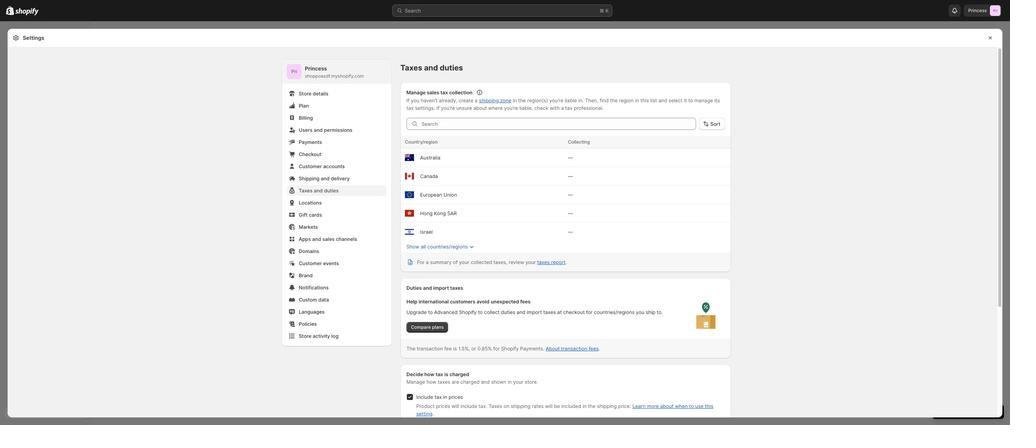 Task type: describe. For each thing, give the bounding box(es) containing it.
for a summary of your collected taxes, review your taxes report .
[[417, 259, 567, 266]]

a inside in the region(s) you're liable in. then, find the region in this list and select it to manage its tax settings. if you're unsure about where you're liable, check with a tax professional.
[[561, 105, 564, 111]]

checkout
[[299, 151, 322, 157]]

european
[[420, 192, 442, 198]]

if you haven't already, create a shipping zone
[[407, 98, 512, 104]]

gift
[[299, 212, 308, 218]]

customers
[[450, 299, 476, 305]]

Search text field
[[422, 118, 696, 130]]

accounts
[[323, 164, 345, 170]]

2 horizontal spatial duties
[[501, 310, 516, 316]]

0 horizontal spatial the
[[519, 98, 526, 104]]

permissions
[[324, 127, 353, 133]]

pri button
[[287, 64, 302, 79]]

more
[[647, 404, 659, 410]]

— for hong kong sar
[[568, 211, 573, 217]]

princess for princess
[[969, 8, 988, 13]]

include tax in prices
[[417, 395, 463, 401]]

to down international
[[428, 310, 433, 316]]

store.
[[525, 379, 538, 385]]

— for canada
[[568, 173, 573, 179]]

taxes left at
[[544, 310, 556, 316]]

region
[[619, 98, 634, 104]]

apps and sales channels
[[299, 236, 357, 242]]

cards
[[309, 212, 322, 218]]

1 manage from the top
[[407, 90, 426, 96]]

to down avoid
[[478, 310, 483, 316]]

about inside in the region(s) you're liable in. then, find the region in this list and select it to manage its tax settings. if you're unsure about where you're liable, check with a tax professional.
[[474, 105, 487, 111]]

with
[[550, 105, 560, 111]]

duties inside taxes and duties 'link'
[[324, 188, 339, 194]]

customer events link
[[287, 258, 387, 269]]

plan
[[299, 103, 309, 109]]

product
[[417, 404, 435, 410]]

manage sales tax collection
[[407, 90, 473, 96]]

advanced
[[434, 310, 458, 316]]

0 horizontal spatial a
[[426, 259, 429, 266]]

channels
[[336, 236, 357, 242]]

0 vertical spatial if
[[407, 98, 410, 104]]

and down unexpected
[[517, 310, 526, 316]]

delivery
[[331, 176, 350, 182]]

product prices will include tax. taxes on shipping rates will be included in the shipping price.
[[417, 404, 633, 410]]

liable,
[[520, 105, 533, 111]]

k
[[606, 8, 609, 14]]

0 vertical spatial how
[[425, 372, 435, 378]]

activity
[[313, 333, 330, 340]]

taxes left report
[[537, 259, 550, 266]]

and inside shipping and delivery link
[[321, 176, 330, 182]]

include
[[461, 404, 478, 410]]

— for australia
[[568, 155, 573, 161]]

store activity log link
[[287, 331, 387, 342]]

to inside in the region(s) you're liable in. then, find the region in this list and select it to manage its tax settings. if you're unsure about where you're liable, check with a tax professional.
[[689, 98, 693, 104]]

1 horizontal spatial for
[[586, 310, 593, 316]]

review
[[509, 259, 524, 266]]

in right included
[[583, 404, 587, 410]]

for
[[417, 259, 425, 266]]

israel link
[[420, 229, 433, 235]]

list
[[651, 98, 657, 104]]

duties
[[407, 285, 422, 291]]

price.
[[618, 404, 631, 410]]

1.5%,
[[459, 346, 470, 352]]

customer for customer events
[[299, 261, 322, 267]]

0 vertical spatial import
[[433, 285, 449, 291]]

then,
[[585, 98, 599, 104]]

princess image
[[287, 64, 302, 79]]

are
[[452, 379, 459, 385]]

users
[[299, 127, 313, 133]]

store for store activity log
[[299, 333, 312, 340]]

canada
[[420, 173, 438, 179]]

payments link
[[287, 137, 387, 148]]

fee
[[445, 346, 452, 352]]

domains
[[299, 248, 319, 255]]

0 horizontal spatial shopify image
[[6, 6, 14, 15]]

find
[[600, 98, 609, 104]]

domains link
[[287, 246, 387, 257]]

1 vertical spatial how
[[427, 379, 437, 385]]

ship
[[646, 310, 656, 316]]

show
[[407, 244, 420, 250]]

gift cards link
[[287, 210, 387, 220]]

customer for customer accounts
[[299, 164, 322, 170]]

settings dialog
[[8, 29, 1003, 426]]

shop settings menu element
[[282, 60, 392, 346]]

and inside in the region(s) you're liable in. then, find the region in this list and select it to manage its tax settings. if you're unsure about where you're liable, check with a tax professional.
[[659, 98, 668, 104]]

policies
[[299, 321, 317, 327]]

help international customers avoid unexpected fees
[[407, 299, 531, 305]]

tax down liable
[[566, 105, 573, 111]]

help
[[407, 299, 418, 305]]

1 horizontal spatial .
[[566, 259, 567, 266]]

is for charged
[[445, 372, 449, 378]]

locations link
[[287, 198, 387, 208]]

0 horizontal spatial you
[[411, 98, 420, 104]]

1 horizontal spatial you're
[[504, 105, 518, 111]]

show all countries/regions
[[407, 244, 468, 250]]

rates
[[532, 404, 544, 410]]

in right region
[[635, 98, 639, 104]]

languages link
[[287, 307, 387, 318]]

your inside decide how tax is charged manage how taxes are charged and shown in your store.
[[513, 379, 524, 385]]

in.
[[579, 98, 584, 104]]

0 vertical spatial sales
[[427, 90, 440, 96]]

haven't
[[421, 98, 438, 104]]

0 vertical spatial fees
[[521, 299, 531, 305]]

2 transaction from the left
[[561, 346, 588, 352]]

tax up already,
[[441, 90, 448, 96]]

hong
[[420, 211, 433, 217]]

users and permissions
[[299, 127, 353, 133]]

checkout link
[[287, 149, 387, 160]]

in inside decide how tax is charged manage how taxes are charged and shown in your store.
[[508, 379, 512, 385]]

1 horizontal spatial duties
[[440, 63, 463, 72]]

hong kong sar link
[[420, 211, 457, 217]]

tax inside decide how tax is charged manage how taxes are charged and shown in your store.
[[436, 372, 443, 378]]

summary
[[430, 259, 452, 266]]

compare plans
[[411, 325, 444, 330]]

users and permissions link
[[287, 125, 387, 135]]

canada link
[[420, 173, 438, 179]]

0 vertical spatial shopify
[[459, 310, 477, 316]]

brand link
[[287, 271, 387, 281]]

1 will from the left
[[452, 404, 459, 410]]

⌘
[[600, 8, 604, 14]]

store details link
[[287, 88, 387, 99]]

avoid
[[477, 299, 490, 305]]

markets
[[299, 224, 318, 230]]

payments.
[[520, 346, 545, 352]]

tax left settings.
[[407, 105, 414, 111]]

⌘ k
[[600, 8, 609, 14]]

plan link
[[287, 101, 387, 111]]

country/region
[[405, 139, 438, 145]]

to inside learn more about when to use this setting
[[690, 404, 694, 410]]

this inside learn more about when to use this setting
[[705, 404, 714, 410]]

australia link
[[420, 155, 441, 161]]

collect
[[484, 310, 500, 316]]

taxes and duties link
[[287, 186, 387, 196]]

shipping zone link
[[479, 98, 512, 104]]

collection
[[449, 90, 473, 96]]

in right include on the bottom left of page
[[443, 395, 448, 401]]



Task type: locate. For each thing, give the bounding box(es) containing it.
and right users
[[314, 127, 323, 133]]

1 customer from the top
[[299, 164, 322, 170]]

learn more about when to use this setting
[[417, 404, 714, 417]]

0 vertical spatial is
[[453, 346, 457, 352]]

0 horizontal spatial princess
[[305, 65, 327, 72]]

0 horizontal spatial your
[[459, 259, 470, 266]]

and inside users and permissions link
[[314, 127, 323, 133]]

for right checkout
[[586, 310, 593, 316]]

union
[[444, 192, 457, 198]]

1 horizontal spatial taxes and duties
[[401, 63, 463, 72]]

charged
[[450, 372, 469, 378], [461, 379, 480, 385]]

and inside taxes and duties 'link'
[[314, 188, 323, 194]]

0 horizontal spatial import
[[433, 285, 449, 291]]

sales
[[427, 90, 440, 96], [323, 236, 335, 242]]

princess up "shoppoasdf.myshopify.com" on the top left of page
[[305, 65, 327, 72]]

this
[[641, 98, 649, 104], [705, 404, 714, 410]]

a right for
[[426, 259, 429, 266]]

0 horizontal spatial fees
[[521, 299, 531, 305]]

2 horizontal spatial a
[[561, 105, 564, 111]]

2 vertical spatial taxes
[[489, 404, 502, 410]]

and right duties
[[423, 285, 432, 291]]

princess inside princess shoppoasdf.myshopify.com
[[305, 65, 327, 72]]

1 vertical spatial .
[[599, 346, 600, 352]]

0 vertical spatial prices
[[449, 395, 463, 401]]

manage down decide
[[407, 379, 425, 385]]

this right 'use' at the right bottom of the page
[[705, 404, 714, 410]]

1 horizontal spatial fees
[[589, 346, 599, 352]]

at
[[558, 310, 562, 316]]

0 horizontal spatial if
[[407, 98, 410, 104]]

check
[[535, 105, 549, 111]]

you up settings.
[[411, 98, 420, 104]]

import
[[433, 285, 449, 291], [527, 310, 542, 316]]

european union link
[[420, 192, 457, 198]]

1 horizontal spatial countries/regions
[[594, 310, 635, 316]]

a
[[475, 98, 478, 104], [561, 105, 564, 111], [426, 259, 429, 266]]

is inside decide how tax is charged manage how taxes are charged and shown in your store.
[[445, 372, 449, 378]]

is right fee on the left bottom of page
[[453, 346, 457, 352]]

0 vertical spatial princess
[[969, 8, 988, 13]]

1 vertical spatial this
[[705, 404, 714, 410]]

2 store from the top
[[299, 333, 312, 340]]

settings
[[23, 35, 44, 41]]

tax right include on the bottom left of page
[[435, 395, 442, 401]]

this inside in the region(s) you're liable in. then, find the region in this list and select it to manage its tax settings. if you're unsure about where you're liable, check with a tax professional.
[[641, 98, 649, 104]]

taxes and duties inside 'link'
[[299, 188, 339, 194]]

1 horizontal spatial is
[[453, 346, 457, 352]]

a right with
[[561, 105, 564, 111]]

you're down already,
[[441, 105, 455, 111]]

5 — from the top
[[568, 229, 573, 235]]

2 horizontal spatial taxes
[[489, 404, 502, 410]]

where
[[489, 105, 503, 111]]

your right of on the bottom left
[[459, 259, 470, 266]]

0 vertical spatial a
[[475, 98, 478, 104]]

duties up locations link
[[324, 188, 339, 194]]

1 horizontal spatial shipping
[[511, 404, 531, 410]]

1 vertical spatial customer
[[299, 261, 322, 267]]

policies link
[[287, 319, 387, 330]]

the right find
[[610, 98, 618, 104]]

when
[[675, 404, 688, 410]]

princess for princess shoppoasdf.myshopify.com
[[305, 65, 327, 72]]

1 vertical spatial you
[[636, 310, 645, 316]]

store for store details
[[299, 91, 312, 97]]

and up manage sales tax collection
[[424, 63, 438, 72]]

region(s)
[[528, 98, 548, 104]]

store up plan
[[299, 91, 312, 97]]

transaction right about
[[561, 346, 588, 352]]

1 store from the top
[[299, 91, 312, 97]]

select
[[669, 98, 683, 104]]

taxes up haven't
[[401, 63, 423, 72]]

taxes report link
[[537, 259, 566, 266]]

shoppoasdf.myshopify.com
[[305, 73, 364, 79]]

prices down include tax in prices
[[436, 404, 450, 410]]

shipping
[[479, 98, 499, 104], [511, 404, 531, 410], [597, 404, 617, 410]]

decide
[[407, 372, 423, 378]]

3 — from the top
[[568, 192, 573, 198]]

2 customer from the top
[[299, 261, 322, 267]]

the right included
[[588, 404, 596, 410]]

in
[[513, 98, 517, 104], [635, 98, 639, 104], [508, 379, 512, 385], [443, 395, 448, 401], [583, 404, 587, 410]]

taxes up customers
[[450, 285, 463, 291]]

2 horizontal spatial .
[[599, 346, 600, 352]]

sales inside apps and sales channels link
[[323, 236, 335, 242]]

1 horizontal spatial you
[[636, 310, 645, 316]]

1 horizontal spatial shopify
[[501, 346, 519, 352]]

1 horizontal spatial princess
[[969, 8, 988, 13]]

prices down are
[[449, 395, 463, 401]]

0 vertical spatial .
[[566, 259, 567, 266]]

0 horizontal spatial .
[[433, 411, 434, 417]]

taxes inside 'link'
[[299, 188, 313, 194]]

0 horizontal spatial transaction
[[417, 346, 443, 352]]

0 horizontal spatial sales
[[323, 236, 335, 242]]

notifications link
[[287, 283, 387, 293]]

is up include tax in prices
[[445, 372, 449, 378]]

manage inside decide how tax is charged manage how taxes are charged and shown in your store.
[[407, 379, 425, 385]]

1 — from the top
[[568, 155, 573, 161]]

0 vertical spatial countries/regions
[[428, 244, 468, 250]]

countries/regions inside button
[[428, 244, 468, 250]]

in right shown
[[508, 379, 512, 385]]

0 horizontal spatial for
[[494, 346, 500, 352]]

1 vertical spatial taxes
[[299, 188, 313, 194]]

the up liable,
[[519, 98, 526, 104]]

custom data
[[299, 297, 329, 303]]

duties up collection
[[440, 63, 463, 72]]

if left haven't
[[407, 98, 410, 104]]

about inside learn more about when to use this setting
[[661, 404, 674, 410]]

this left list
[[641, 98, 649, 104]]

— for european union
[[568, 192, 573, 198]]

1 vertical spatial a
[[561, 105, 564, 111]]

1 vertical spatial princess
[[305, 65, 327, 72]]

compare plans link
[[407, 322, 449, 333]]

1 horizontal spatial this
[[705, 404, 714, 410]]

charged up are
[[450, 372, 469, 378]]

taxes down "shipping"
[[299, 188, 313, 194]]

will
[[452, 404, 459, 410], [545, 404, 553, 410]]

0 vertical spatial manage
[[407, 90, 426, 96]]

compare
[[411, 325, 431, 330]]

to
[[689, 98, 693, 104], [428, 310, 433, 316], [478, 310, 483, 316], [690, 404, 694, 410]]

customer down domains
[[299, 261, 322, 267]]

australia
[[420, 155, 441, 161]]

events
[[323, 261, 339, 267]]

1 vertical spatial countries/regions
[[594, 310, 635, 316]]

already,
[[439, 98, 458, 104]]

decide how tax is charged manage how taxes are charged and shown in your store.
[[407, 372, 538, 385]]

0 horizontal spatial taxes
[[299, 188, 313, 194]]

you left ship
[[636, 310, 645, 316]]

0 horizontal spatial duties
[[324, 188, 339, 194]]

0 horizontal spatial shipping
[[479, 98, 499, 104]]

1 vertical spatial fees
[[589, 346, 599, 352]]

2 vertical spatial .
[[433, 411, 434, 417]]

in the region(s) you're liable in. then, find the region in this list and select it to manage its tax settings. if you're unsure about where you're liable, check with a tax professional.
[[407, 98, 720, 111]]

how right decide
[[425, 372, 435, 378]]

4 — from the top
[[568, 211, 573, 217]]

learn more about when to use this setting link
[[417, 404, 714, 417]]

manage
[[695, 98, 713, 104]]

countries/regions left ship
[[594, 310, 635, 316]]

dialog
[[1006, 29, 1011, 418]]

0 horizontal spatial this
[[641, 98, 649, 104]]

1 vertical spatial import
[[527, 310, 542, 316]]

is for 1.5%,
[[453, 346, 457, 352]]

1 vertical spatial is
[[445, 372, 449, 378]]

plans
[[432, 325, 444, 330]]

to left 'use' at the right bottom of the page
[[690, 404, 694, 410]]

0 vertical spatial duties
[[440, 63, 463, 72]]

your left store.
[[513, 379, 524, 385]]

sort
[[711, 121, 721, 127]]

of
[[453, 259, 458, 266]]

and right list
[[659, 98, 668, 104]]

collecting
[[568, 139, 590, 145]]

0 vertical spatial about
[[474, 105, 487, 111]]

0.85%
[[478, 346, 492, 352]]

1 horizontal spatial about
[[661, 404, 674, 410]]

and down shipping and delivery
[[314, 188, 323, 194]]

create
[[459, 98, 474, 104]]

customer down checkout in the top left of the page
[[299, 164, 322, 170]]

0 vertical spatial taxes and duties
[[401, 63, 463, 72]]

if down haven't
[[437, 105, 440, 111]]

fees
[[521, 299, 531, 305], [589, 346, 599, 352]]

0 horizontal spatial will
[[452, 404, 459, 410]]

if inside in the region(s) you're liable in. then, find the region in this list and select it to manage its tax settings. if you're unsure about where you're liable, check with a tax professional.
[[437, 105, 440, 111]]

checkout
[[564, 310, 585, 316]]

and left shown
[[481, 379, 490, 385]]

1 horizontal spatial a
[[475, 98, 478, 104]]

2 horizontal spatial shipping
[[597, 404, 617, 410]]

about right "more"
[[661, 404, 674, 410]]

taxes and duties up manage sales tax collection
[[401, 63, 463, 72]]

0 horizontal spatial countries/regions
[[428, 244, 468, 250]]

0 horizontal spatial is
[[445, 372, 449, 378]]

— for israel
[[568, 229, 573, 235]]

professional.
[[574, 105, 604, 111]]

taxes left on
[[489, 404, 502, 410]]

charged right are
[[461, 379, 480, 385]]

custom data link
[[287, 295, 387, 305]]

duties and import taxes
[[407, 285, 463, 291]]

2 — from the top
[[568, 173, 573, 179]]

0 vertical spatial customer
[[299, 164, 322, 170]]

your right review at right bottom
[[526, 259, 536, 266]]

or
[[472, 346, 476, 352]]

taxes inside decide how tax is charged manage how taxes are charged and shown in your store.
[[438, 379, 451, 385]]

unsure
[[457, 105, 472, 111]]

if
[[407, 98, 410, 104], [437, 105, 440, 111]]

and down customer accounts
[[321, 176, 330, 182]]

0 vertical spatial store
[[299, 91, 312, 97]]

all
[[421, 244, 426, 250]]

sales up haven't
[[427, 90, 440, 96]]

about left where
[[474, 105, 487, 111]]

on
[[504, 404, 510, 410]]

2 manage from the top
[[407, 379, 425, 385]]

1 vertical spatial about
[[661, 404, 674, 410]]

the
[[407, 346, 416, 352]]

it
[[684, 98, 687, 104]]

manage up haven't
[[407, 90, 426, 96]]

1 horizontal spatial import
[[527, 310, 542, 316]]

will left the be
[[545, 404, 553, 410]]

0 vertical spatial this
[[641, 98, 649, 104]]

and inside decide how tax is charged manage how taxes are charged and shown in your store.
[[481, 379, 490, 385]]

2 vertical spatial a
[[426, 259, 429, 266]]

1 horizontal spatial your
[[513, 379, 524, 385]]

1 vertical spatial taxes and duties
[[299, 188, 339, 194]]

duties down unexpected
[[501, 310, 516, 316]]

1 vertical spatial prices
[[436, 404, 450, 410]]

taxes and duties down shipping and delivery
[[299, 188, 339, 194]]

transaction left fee on the left bottom of page
[[417, 346, 443, 352]]

1 transaction from the left
[[417, 346, 443, 352]]

princess shoppoasdf.myshopify.com
[[305, 65, 364, 79]]

shopify down help international customers avoid unexpected fees
[[459, 310, 477, 316]]

2 horizontal spatial your
[[526, 259, 536, 266]]

you're up with
[[550, 98, 564, 104]]

to.
[[657, 310, 663, 316]]

2 will from the left
[[545, 404, 553, 410]]

billing
[[299, 115, 313, 121]]

1 vertical spatial for
[[494, 346, 500, 352]]

taxes
[[401, 63, 423, 72], [299, 188, 313, 194], [489, 404, 502, 410]]

will left include
[[452, 404, 459, 410]]

the
[[519, 98, 526, 104], [610, 98, 618, 104], [588, 404, 596, 410]]

1 vertical spatial duties
[[324, 188, 339, 194]]

shipping left price.
[[597, 404, 617, 410]]

1 horizontal spatial shopify image
[[15, 8, 39, 15]]

0 vertical spatial for
[[586, 310, 593, 316]]

and right "apps"
[[312, 236, 321, 242]]

setting
[[417, 411, 433, 417]]

1 vertical spatial manage
[[407, 379, 425, 385]]

include
[[417, 395, 433, 401]]

princess left princess image
[[969, 8, 988, 13]]

you're
[[550, 98, 564, 104], [441, 105, 455, 111], [504, 105, 518, 111]]

for right 0.85%
[[494, 346, 500, 352]]

tax up include tax in prices
[[436, 372, 443, 378]]

shipping right on
[[511, 404, 531, 410]]

princess image
[[991, 5, 1001, 16]]

import up international
[[433, 285, 449, 291]]

shopify left payments.
[[501, 346, 519, 352]]

a right the create
[[475, 98, 478, 104]]

0 horizontal spatial about
[[474, 105, 487, 111]]

0 vertical spatial charged
[[450, 372, 469, 378]]

you're down zone
[[504, 105, 518, 111]]

shipping up where
[[479, 98, 499, 104]]

1 horizontal spatial will
[[545, 404, 553, 410]]

the transaction fee is 1.5%, or 0.85% for shopify payments. about transaction fees .
[[407, 346, 600, 352]]

taxes left are
[[438, 379, 451, 385]]

1 horizontal spatial transaction
[[561, 346, 588, 352]]

shopify image
[[6, 6, 14, 15], [15, 8, 39, 15]]

1 vertical spatial sales
[[323, 236, 335, 242]]

1 vertical spatial if
[[437, 105, 440, 111]]

2 horizontal spatial you're
[[550, 98, 564, 104]]

how up include on the bottom left of page
[[427, 379, 437, 385]]

billing link
[[287, 113, 387, 123]]

to right it
[[689, 98, 693, 104]]

1 horizontal spatial taxes
[[401, 63, 423, 72]]

0 horizontal spatial shopify
[[459, 310, 477, 316]]

import left at
[[527, 310, 542, 316]]

1 vertical spatial shopify
[[501, 346, 519, 352]]

shopify
[[459, 310, 477, 316], [501, 346, 519, 352]]

collected
[[471, 259, 492, 266]]

and inside apps and sales channels link
[[312, 236, 321, 242]]

1 horizontal spatial if
[[437, 105, 440, 111]]

countries/regions up summary
[[428, 244, 468, 250]]

0 horizontal spatial you're
[[441, 105, 455, 111]]

1 horizontal spatial the
[[588, 404, 596, 410]]

1 vertical spatial charged
[[461, 379, 480, 385]]

0 horizontal spatial taxes and duties
[[299, 188, 339, 194]]

0 vertical spatial you
[[411, 98, 420, 104]]

in right zone
[[513, 98, 517, 104]]

about
[[546, 346, 560, 352]]

sales up domains link
[[323, 236, 335, 242]]

countries/regions
[[428, 244, 468, 250], [594, 310, 635, 316]]

0 vertical spatial taxes
[[401, 63, 423, 72]]

store down policies
[[299, 333, 312, 340]]

2 vertical spatial duties
[[501, 310, 516, 316]]

custom
[[299, 297, 317, 303]]

brand
[[299, 273, 313, 279]]

2 horizontal spatial the
[[610, 98, 618, 104]]

your
[[459, 259, 470, 266], [526, 259, 536, 266], [513, 379, 524, 385]]



Task type: vqa. For each thing, say whether or not it's contained in the screenshot.
text field
no



